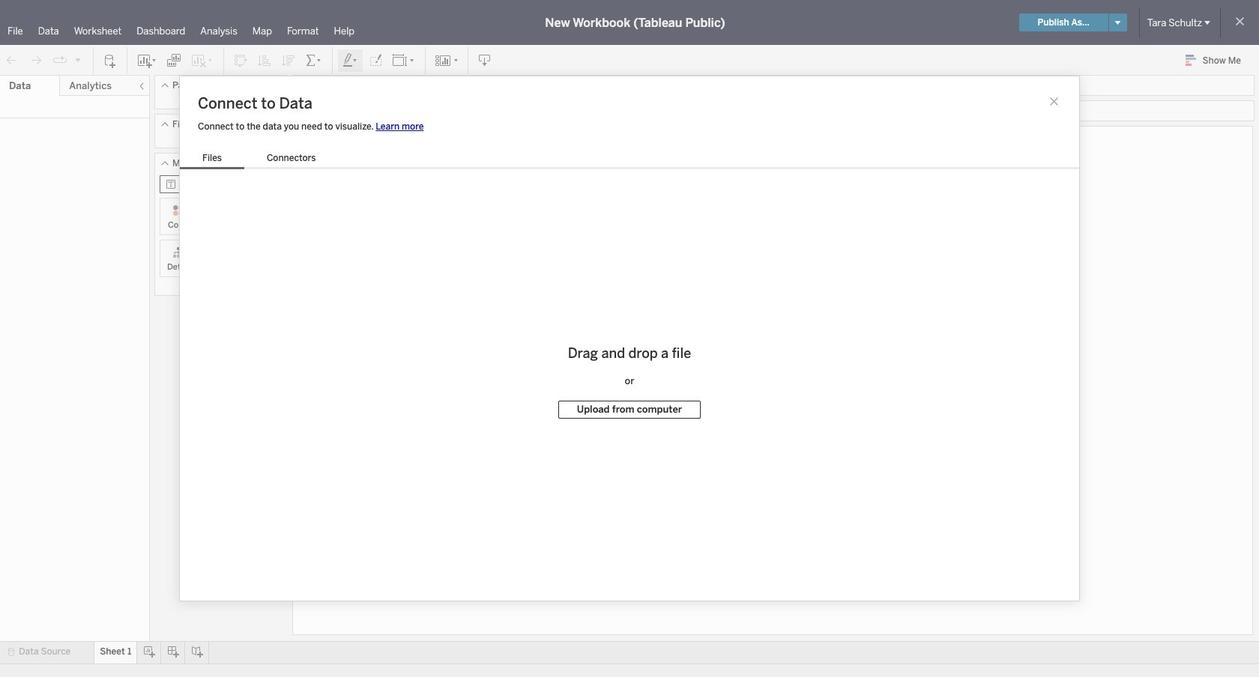 Task type: describe. For each thing, give the bounding box(es) containing it.
sort descending image
[[281, 53, 296, 68]]

highlight image
[[342, 53, 359, 68]]

duplicate image
[[166, 53, 181, 68]]

undo image
[[4, 53, 19, 68]]

0 horizontal spatial replay animation image
[[52, 53, 67, 68]]

new data source image
[[103, 53, 118, 68]]

collapse image
[[137, 82, 146, 91]]

redo image
[[28, 53, 43, 68]]

format workbook image
[[368, 53, 383, 68]]



Task type: vqa. For each thing, say whether or not it's contained in the screenshot.
Sort Descending 'Icon'
yes



Task type: locate. For each thing, give the bounding box(es) containing it.
list box
[[180, 150, 338, 169]]

swap rows and columns image
[[233, 53, 248, 68]]

replay animation image right redo icon
[[52, 53, 67, 68]]

clear sheet image
[[190, 53, 214, 68]]

1 horizontal spatial replay animation image
[[73, 55, 82, 64]]

download image
[[477, 53, 492, 68]]

replay animation image
[[52, 53, 67, 68], [73, 55, 82, 64]]

show/hide cards image
[[435, 53, 459, 68]]

sort ascending image
[[257, 53, 272, 68]]

new worksheet image
[[136, 53, 157, 68]]

replay animation image left new data source icon on the top of the page
[[73, 55, 82, 64]]

totals image
[[305, 53, 323, 68]]

fit image
[[392, 53, 416, 68]]



